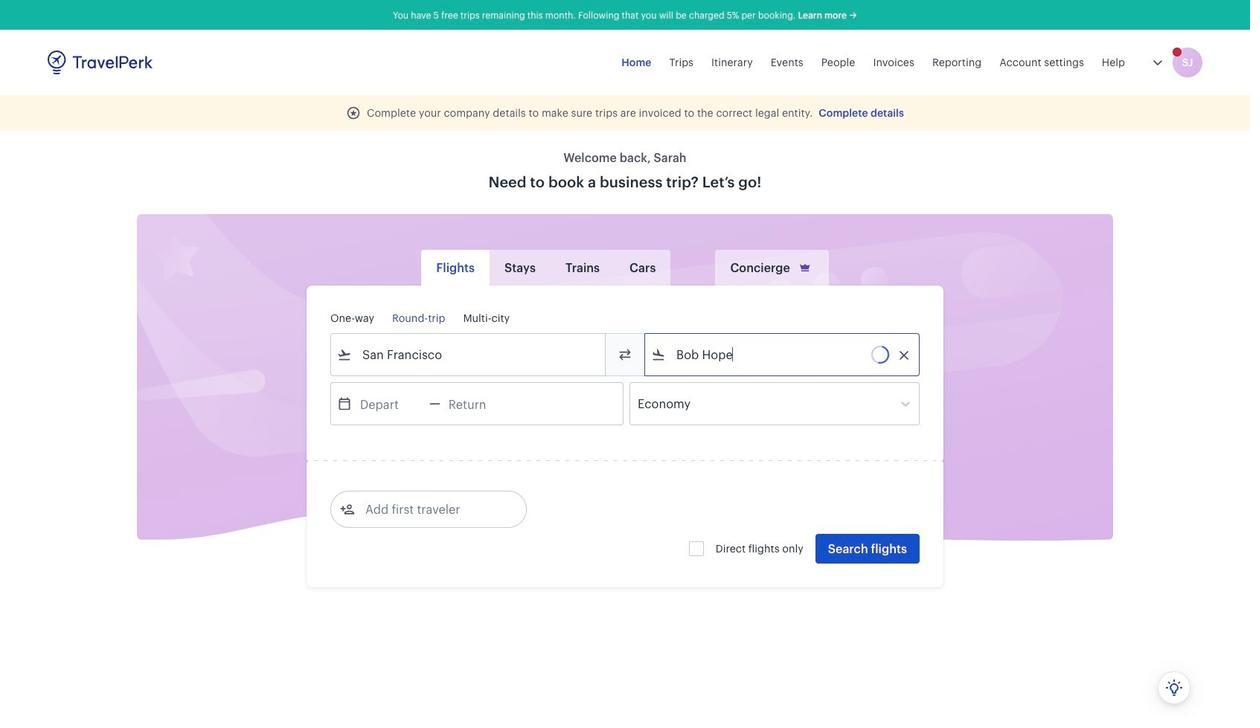 Task type: locate. For each thing, give the bounding box(es) containing it.
From search field
[[352, 343, 586, 367]]

Add first traveler search field
[[355, 498, 510, 522]]

To search field
[[666, 343, 900, 367]]



Task type: describe. For each thing, give the bounding box(es) containing it.
Depart text field
[[352, 383, 430, 425]]

Return text field
[[441, 383, 518, 425]]



